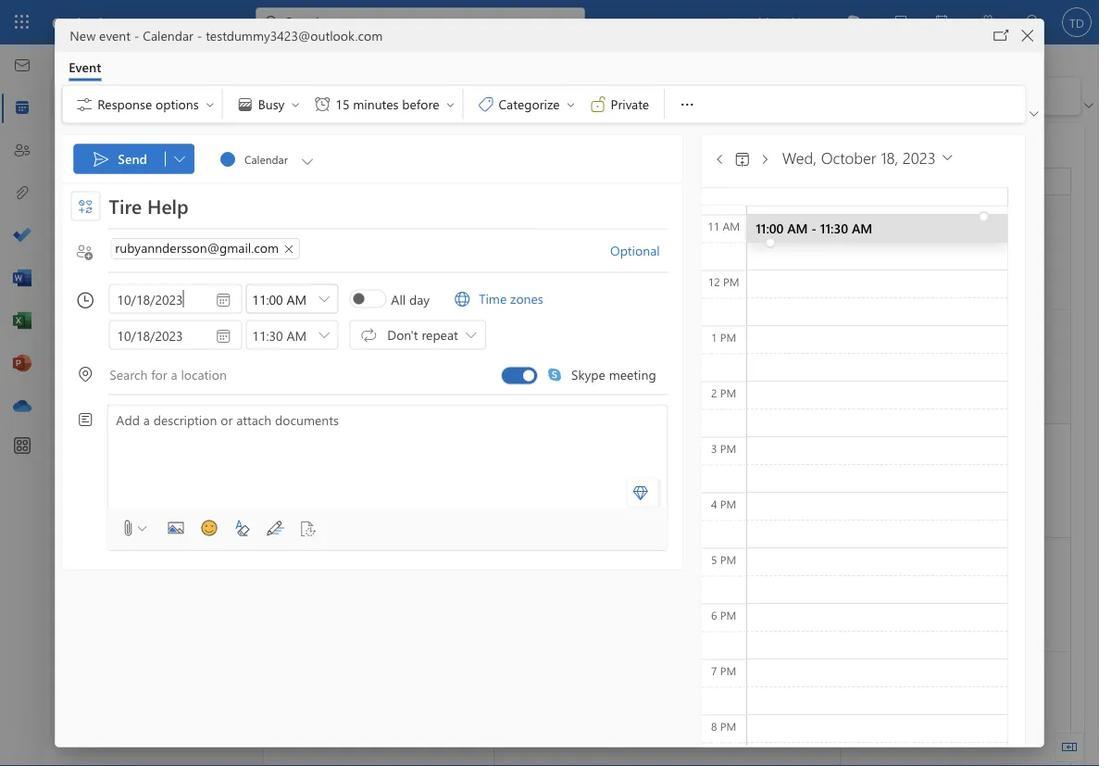 Task type: locate. For each thing, give the bounding box(es) containing it.
15 inside  15 minutes before 
[[336, 95, 350, 113]]

1 vertical spatial 11 button
[[219, 317, 241, 339]]

9 button down start date text box
[[167, 317, 189, 339]]

15 button
[[63, 239, 85, 261]]

add inside add a description or attach documents, press alt+f10 to exit text box
[[116, 411, 140, 428]]


[[301, 521, 316, 536]]

1 horizontal spatial 9
[[175, 321, 181, 335]]

1 button down sunday element
[[63, 187, 85, 209]]

2023 inside october 2023 button
[[140, 134, 169, 151]]

s inside sunday element
[[71, 165, 77, 180]]

6 down friday
[[849, 200, 856, 217]]

0 vertical spatial 3
[[123, 191, 129, 206]]

1 pm
[[712, 330, 737, 344]]

27
[[198, 269, 210, 284], [849, 543, 863, 560]]

28 inside button
[[224, 269, 236, 284]]

10 button down start date text box
[[193, 317, 215, 339]]

29
[[68, 295, 80, 309]]

2023 up the wednesday element on the top left of the page
[[140, 134, 169, 151]]

2 up 3 pm
[[712, 385, 718, 400]]

11 button up 18 button
[[141, 213, 163, 235]]

event
[[99, 27, 131, 44]]

9 button down the 
[[89, 213, 111, 235]]

0 vertical spatial 14
[[224, 217, 236, 232]]

1 left the 
[[71, 191, 77, 206]]

tags group
[[467, 86, 661, 119]]

11
[[146, 217, 158, 232], [708, 218, 720, 233], [224, 321, 236, 335]]

2 horizontal spatial 15
[[336, 95, 350, 113]]

0 horizontal spatial 10
[[120, 217, 132, 232]]

1 horizontal spatial t
[[175, 165, 181, 180]]

14
[[224, 217, 236, 232], [964, 314, 978, 332]]

friday
[[849, 175, 878, 190]]

3 inside document
[[712, 441, 718, 456]]

 inside new group
[[459, 87, 477, 106]]

6 for 6
[[849, 200, 856, 217]]

s right f
[[227, 165, 233, 180]]

11 up 18 button
[[146, 217, 158, 232]]

1 vertical spatial 7
[[123, 321, 129, 335]]

1 horizontal spatial am
[[787, 220, 808, 237]]

pm for 7 pm
[[721, 663, 737, 678]]

now
[[791, 13, 818, 30]]

 button
[[217, 130, 243, 156]]

End date text field
[[110, 321, 241, 349]]

30 button
[[89, 291, 111, 313]]

0 horizontal spatial 1 button
[[63, 187, 85, 209]]

25 button
[[141, 265, 163, 287]]

0 horizontal spatial 28
[[224, 269, 236, 284]]

0 horizontal spatial 2 button
[[89, 187, 111, 209]]

 button up sunday element
[[54, 130, 83, 156]]

or
[[221, 411, 233, 428]]

11:30
[[820, 220, 848, 237]]

10 up 17
[[120, 217, 132, 232]]

0 horizontal spatial 14
[[224, 217, 236, 232]]

pm down 6 pm on the right bottom of page
[[721, 663, 737, 678]]

25 inside button
[[146, 269, 158, 284]]

2 t from the left
[[175, 165, 181, 180]]

1  button from the top
[[314, 285, 335, 313]]

End time text field
[[247, 321, 314, 349]]

13
[[198, 217, 210, 232], [849, 314, 863, 332]]

2 button
[[89, 187, 111, 209], [167, 291, 189, 313]]

5 inside wed, october 18, 2023 document
[[712, 552, 718, 567]]

1 horizontal spatial 6
[[849, 200, 856, 217]]

8 button right 7 button at the left top of the page
[[141, 317, 163, 339]]

options group
[[227, 86, 459, 119]]

5 button
[[167, 187, 189, 209]]

 down 28 button
[[214, 291, 233, 309]]

 button
[[71, 191, 100, 221]]

28 button
[[219, 265, 241, 287]]

pm down 7 pm
[[721, 719, 737, 734]]

 button
[[294, 514, 324, 544]]

am for 11
[[723, 218, 740, 233]]

saturday
[[964, 175, 1006, 190]]

1 down the 12 pm at the right of page
[[712, 330, 718, 344]]

 button
[[728, 142, 758, 172]]

1 vertical spatial 10 button
[[193, 317, 215, 339]]

am right 11:30
[[852, 220, 873, 237]]

tab list containing home
[[92, 44, 267, 73]]


[[204, 99, 216, 110], [290, 99, 301, 110], [445, 99, 456, 110], [566, 99, 577, 110], [940, 149, 956, 165], [298, 152, 317, 170]]

7 down 6 pm on the right bottom of page
[[712, 663, 718, 678]]

cell up  on the top of the page
[[61, 263, 87, 289]]

pm down 1 pm
[[721, 385, 737, 400]]

0 horizontal spatial 6
[[712, 608, 718, 622]]

insert emojis and gifs image
[[194, 514, 224, 544]]

0 horizontal spatial 1
[[71, 191, 77, 206]]

 left month
[[459, 87, 477, 106]]

show all
[[90, 494, 138, 511]]

1 vertical spatial 3
[[712, 441, 718, 456]]


[[278, 87, 297, 106]]

2 horizontal spatial 1
[[712, 330, 718, 344]]

calendar up view
[[143, 27, 194, 44]]

- up view button
[[197, 27, 202, 44]]

 button left all day 'icon'
[[314, 285, 335, 313]]

6 up 7 pm
[[712, 608, 718, 622]]

0 horizontal spatial 11 button
[[141, 213, 163, 235]]

2 button down 26 button
[[167, 291, 189, 313]]

15 inside button
[[68, 243, 80, 258]]

work
[[301, 87, 331, 105]]

21
[[224, 243, 236, 258], [964, 429, 978, 446]]

1 vertical spatial 6
[[712, 608, 718, 622]]

add
[[90, 369, 114, 387], [116, 411, 140, 428]]

2  button from the top
[[314, 321, 335, 349]]

4 button down 28 button
[[219, 291, 241, 313]]

0 horizontal spatial 4 button
[[141, 187, 163, 209]]

28
[[224, 269, 236, 284], [964, 543, 978, 560]]

15 right 
[[336, 95, 350, 113]]

4 button right 3 button
[[141, 187, 163, 209]]

1 button
[[63, 187, 85, 209], [141, 291, 163, 313]]

10
[[120, 217, 132, 232], [198, 321, 210, 335]]

Start date text field
[[110, 285, 241, 313]]

1 for the bottom 1 button
[[149, 295, 155, 309]]

1 horizontal spatial 26
[[733, 543, 747, 560]]

19 down 2 pm
[[733, 429, 747, 446]]

None field
[[219, 144, 318, 174]]

monday element
[[87, 159, 113, 185]]

all day image
[[353, 293, 364, 305]]

 right end time text box on the left of page
[[319, 330, 330, 341]]

1 horizontal spatial 10
[[198, 321, 210, 335]]

21 inside button
[[224, 243, 236, 258]]

0 horizontal spatial add
[[90, 369, 114, 387]]

1 for the top 1 button
[[71, 191, 77, 206]]

0 horizontal spatial 25
[[146, 269, 158, 284]]

none field containing 
[[219, 144, 318, 174]]

5 up 12 "button"
[[175, 191, 181, 206]]

20
[[198, 243, 210, 258], [849, 429, 863, 446]]

27 button
[[193, 265, 215, 287]]

18
[[147, 243, 157, 258]]

pm for 4 pm
[[721, 496, 737, 511]]

0 vertical spatial calendar
[[143, 27, 194, 44]]

0 vertical spatial 25
[[146, 269, 158, 284]]

1 horizontal spatial 7
[[712, 663, 718, 678]]

1 horizontal spatial 15
[[271, 429, 285, 446]]

2 vertical spatial 15
[[271, 429, 285, 446]]

15 left "16"
[[68, 243, 80, 258]]

10 button up 17
[[115, 213, 137, 235]]

7 inside 7 button
[[123, 321, 129, 335]]

t right m
[[123, 165, 129, 180]]

pm up 7 pm
[[721, 608, 737, 622]]

 send
[[92, 150, 147, 168]]

1 horizontal spatial calendar
[[143, 27, 194, 44]]

 button left f
[[165, 144, 195, 174]]

25 left 26 button
[[146, 269, 158, 284]]

to do image
[[13, 227, 32, 246]]

skype meeting
[[572, 366, 657, 383]]

 left the 
[[566, 99, 577, 110]]

 inside  categorize 
[[566, 99, 577, 110]]

 left all day 'icon'
[[319, 293, 330, 305]]

 button down 
[[1026, 104, 1043, 123]]

15
[[336, 95, 350, 113], [68, 243, 80, 258], [271, 429, 285, 446]]

pm down 4 pm
[[721, 552, 737, 567]]

0 horizontal spatial 15
[[68, 243, 80, 258]]

 share
[[732, 87, 787, 106]]

files image
[[13, 184, 32, 203]]

meet now
[[758, 13, 818, 30]]

7
[[964, 200, 971, 217], [123, 321, 129, 335], [712, 663, 718, 678]]

1 horizontal spatial 27
[[849, 543, 863, 560]]

0 horizontal spatial 13
[[198, 217, 210, 232]]

 button up search for a location field
[[314, 321, 335, 349]]

- left 11:30
[[812, 220, 817, 237]]

19 right 18 'cell'
[[172, 243, 184, 258]]

event
[[69, 58, 101, 75]]

rubyanndersson@gmail.com button
[[111, 238, 300, 260]]

0 vertical spatial add
[[90, 369, 114, 387]]

2 vertical spatial 
[[214, 327, 233, 345]]

5 up 11 am
[[733, 200, 740, 217]]

 button for end time text box on the left of page
[[314, 321, 335, 349]]

1 button right 31
[[141, 291, 163, 313]]

8
[[71, 217, 77, 232], [271, 314, 278, 332], [149, 321, 155, 335], [712, 719, 718, 734]]

2 vertical spatial 1
[[712, 330, 718, 344]]

21 button
[[219, 239, 241, 261]]

wed, october 18, 2023 application
[[0, 0, 1100, 766]]

14 inside button
[[224, 217, 236, 232]]

0 horizontal spatial 20
[[198, 243, 210, 258]]

 up sunday element
[[61, 136, 74, 149]]

add right 
[[90, 369, 114, 387]]

1 horizontal spatial 13
[[849, 314, 863, 332]]

5 down 4 pm
[[712, 552, 718, 567]]

8 button down the 
[[63, 213, 85, 235]]

calendar inside wed, october 18, 2023 document
[[143, 27, 194, 44]]

 right week
[[445, 99, 456, 110]]

11 button left end time text box on the left of page
[[219, 317, 241, 339]]

0 horizontal spatial 8 button
[[63, 213, 85, 235]]

cell down 29 button on the top left of page
[[61, 315, 87, 341]]

24 inside button
[[120, 269, 132, 284]]

0 vertical spatial 28
[[224, 269, 236, 284]]

1 horizontal spatial add
[[116, 411, 140, 428]]

1 vertical spatial 14
[[964, 314, 978, 332]]

0 horizontal spatial 2023
[[140, 134, 169, 151]]

list box
[[45, 406, 257, 519]]

7 down saturday
[[964, 200, 971, 217]]

2 s from the left
[[227, 165, 233, 180]]

11 for top 11 button
[[146, 217, 158, 232]]

1 vertical spatial 24
[[502, 543, 516, 560]]

1 horizontal spatial 11
[[224, 321, 236, 335]]

8 down start time text box
[[271, 314, 278, 332]]

0 horizontal spatial 10 button
[[115, 213, 137, 235]]

30
[[94, 295, 106, 309]]

pm for 12 pm
[[724, 274, 740, 289]]


[[732, 87, 751, 106]]

1 horizontal spatial 1 button
[[141, 291, 163, 313]]

tab list
[[92, 44, 267, 73]]

1 horizontal spatial 4 button
[[219, 291, 241, 313]]

0 horizontal spatial october
[[89, 134, 137, 151]]

1 horizontal spatial 21
[[964, 429, 978, 446]]

tuesday element
[[113, 159, 139, 185]]

13 button
[[193, 213, 215, 235]]

11 am
[[708, 218, 740, 233]]

attach
[[236, 411, 272, 428]]

12 left 13 button
[[172, 217, 184, 232]]

 button
[[55, 45, 92, 77]]

25 down '' button
[[618, 543, 632, 560]]

 right options
[[204, 99, 216, 110]]

 inside the wed, october 18, 2023 
[[940, 149, 956, 165]]

pm up 1 pm
[[724, 274, 740, 289]]

12 button
[[167, 213, 189, 235]]

am left 11:00
[[723, 218, 740, 233]]

pm down 3 pm
[[721, 496, 737, 511]]

pm for 6 pm
[[721, 608, 737, 622]]

8 down 7 pm
[[712, 719, 718, 734]]

cell
[[61, 263, 87, 289], [87, 263, 113, 289], [191, 289, 217, 315], [61, 315, 87, 341], [87, 315, 113, 341]]

26 inside 26 button
[[172, 269, 184, 284]]

 button
[[314, 285, 335, 313], [314, 321, 335, 349]]

t right the wednesday element on the top left of the page
[[175, 165, 181, 180]]


[[60, 371, 75, 385]]

am right 11:00
[[787, 220, 808, 237]]

0 vertical spatial 21
[[224, 243, 236, 258]]

19 button
[[167, 239, 189, 261]]

1 horizontal spatial 1
[[149, 295, 155, 309]]

0 horizontal spatial 3
[[123, 191, 129, 206]]

3 pm
[[712, 441, 737, 456]]

2 button left 3 button
[[89, 187, 111, 209]]

view
[[170, 50, 197, 67]]

17
[[120, 243, 132, 258]]

 button
[[669, 86, 706, 123]]

9 right 
[[387, 314, 394, 332]]

1 horizontal spatial 8 button
[[141, 317, 163, 339]]

help button
[[212, 44, 266, 73]]

1 s from the left
[[71, 165, 77, 180]]

1 right 31
[[149, 295, 155, 309]]

12 down 11 am
[[709, 274, 721, 289]]

2023 right the 18,
[[903, 147, 936, 168]]

0 horizontal spatial 11
[[146, 217, 158, 232]]

0 vertical spatial 20
[[198, 243, 210, 258]]

wed,
[[783, 147, 817, 168]]

1 horizontal spatial 3
[[712, 441, 718, 456]]

pm up 2 pm
[[721, 330, 737, 344]]

1 vertical spatial 15
[[68, 243, 80, 258]]

0 vertical spatial  button
[[314, 285, 335, 313]]


[[76, 365, 95, 383]]

0 vertical spatial 19
[[172, 243, 184, 258]]

 inside button
[[298, 152, 317, 170]]

13 inside 13 button
[[198, 217, 210, 232]]

 time zones
[[453, 290, 544, 308]]

26 up start date text box
[[172, 269, 184, 284]]

1 t from the left
[[123, 165, 129, 180]]

onedrive image
[[13, 397, 32, 416]]

day
[[410, 290, 430, 308]]

home button
[[92, 44, 155, 73]]

0 vertical spatial 2 button
[[89, 187, 111, 209]]

11 left end time text box on the left of page
[[224, 321, 236, 335]]

wed, october 18, 2023 
[[783, 147, 956, 168]]

1 inside document
[[712, 330, 718, 344]]

0 vertical spatial 4 button
[[141, 187, 163, 209]]

7 down 31 button
[[123, 321, 129, 335]]

s left m
[[71, 165, 77, 180]]

11 left 11:00
[[708, 218, 720, 233]]

8 inside document
[[712, 719, 718, 734]]

excel image
[[13, 312, 32, 331]]

1 vertical spatial 19
[[733, 429, 747, 446]]

0 horizontal spatial calendar
[[90, 449, 141, 466]]

thursday element
[[165, 159, 191, 185]]

6 inside wed, october 18, 2023 document
[[712, 608, 718, 622]]

12 down the 12 pm at the right of page
[[733, 314, 747, 332]]

2 right the 
[[97, 191, 103, 206]]

9 down start date text box
[[175, 321, 181, 335]]

29 button
[[63, 291, 85, 313]]

1
[[71, 191, 77, 206], [149, 295, 155, 309], [712, 330, 718, 344]]

9 up "16"
[[97, 217, 103, 232]]

2 horizontal spatial -
[[812, 220, 817, 237]]

0 horizontal spatial 24
[[120, 269, 132, 284]]

0 horizontal spatial 19
[[172, 243, 184, 258]]

1 horizontal spatial october
[[822, 147, 877, 168]]

friday element
[[191, 159, 217, 185]]

wed, october 18, 2023 document
[[0, 0, 1100, 766]]

word image
[[13, 270, 32, 288]]

15 down attach
[[271, 429, 285, 446]]

s inside saturday element
[[227, 165, 233, 180]]

2 vertical spatial 7
[[712, 663, 718, 678]]

t for tuesday element
[[123, 165, 129, 180]]

3
[[123, 191, 129, 206], [712, 441, 718, 456], [849, 657, 856, 675]]

1 vertical spatial  button
[[314, 321, 335, 349]]

0 vertical spatial 6
[[849, 200, 856, 217]]

list box containing my calendars
[[45, 406, 257, 519]]

send
[[118, 150, 147, 167]]

skype meeting image
[[524, 370, 535, 381]]


[[60, 449, 76, 465]]

a
[[143, 411, 150, 428]]

s for saturday element
[[227, 165, 233, 180]]

2 horizontal spatial 5
[[733, 200, 740, 217]]

categorize
[[499, 95, 560, 113]]

 left end time text box on the left of page
[[214, 327, 233, 345]]

calendar image
[[13, 99, 32, 118]]

 right busy
[[290, 99, 301, 110]]

 up sunday
[[298, 152, 317, 170]]

pm up 4 pm
[[721, 441, 737, 456]]

people image
[[13, 142, 32, 160]]

1 horizontal spatial 9 button
[[167, 317, 189, 339]]

0 vertical spatial 7
[[964, 200, 971, 217]]

calendar down my calendars
[[90, 449, 141, 466]]

2 vertical spatial 3
[[849, 657, 856, 675]]

0 vertical spatial 9 button
[[89, 213, 111, 235]]

 right the 18,
[[940, 149, 956, 165]]

9
[[97, 217, 103, 232], [387, 314, 394, 332], [175, 321, 181, 335]]

26 down 4 pm
[[733, 543, 747, 560]]

2 horizontal spatial 7
[[964, 200, 971, 217]]

0 vertical spatial 24
[[120, 269, 132, 284]]

f
[[201, 165, 207, 180]]

more apps image
[[13, 437, 32, 456]]

pm for 2 pm
[[721, 385, 737, 400]]

add left a
[[116, 411, 140, 428]]

3 button
[[115, 187, 137, 209]]

2 inside document
[[712, 385, 718, 400]]

4 pm
[[712, 496, 737, 511]]

0 horizontal spatial 26
[[172, 269, 184, 284]]

1 vertical spatial add
[[116, 411, 140, 428]]


[[76, 411, 95, 429]]



Task type: describe. For each thing, give the bounding box(es) containing it.
help
[[226, 50, 253, 67]]

repeat
[[422, 326, 458, 343]]


[[633, 485, 648, 500]]

list box inside the wed, october 18, 2023 application
[[45, 406, 257, 519]]


[[75, 95, 94, 114]]


[[314, 95, 332, 114]]

0 horizontal spatial 9 button
[[89, 213, 111, 235]]

october 2023
[[89, 134, 169, 151]]

month
[[481, 87, 519, 105]]


[[1020, 28, 1036, 44]]

1 vertical spatial 2 button
[[167, 291, 189, 313]]

4 inside wed, october 18, 2023 document
[[712, 496, 718, 511]]

print
[[829, 87, 856, 105]]

 button
[[627, 478, 659, 507]]

busy
[[258, 95, 285, 113]]

 categorize 
[[477, 95, 577, 114]]

calendar
[[117, 369, 166, 387]]

1 vertical spatial 10
[[198, 321, 210, 335]]


[[219, 150, 237, 168]]

 left  at the left bottom
[[61, 418, 74, 431]]

0 vertical spatial 1 button
[[63, 187, 85, 209]]


[[477, 95, 495, 114]]

11 for right 11 button
[[224, 321, 236, 335]]

pm for 3 pm
[[721, 441, 737, 456]]

response
[[98, 95, 152, 113]]

11:00
[[756, 220, 784, 237]]

new group
[[57, 78, 627, 115]]

1 vertical spatial 20
[[849, 429, 863, 446]]

12 inside "button"
[[172, 217, 184, 232]]

 busy 
[[236, 95, 301, 114]]

Search for a location field
[[109, 359, 498, 388]]

2 down 6 pm on the right bottom of page
[[733, 657, 740, 675]]

2 vertical spatial 12
[[733, 314, 747, 332]]

pm for 5 pm
[[721, 552, 737, 567]]

share group
[[723, 78, 867, 111]]

 button
[[297, 144, 318, 174]]

1 vertical spatial 27
[[849, 543, 863, 560]]

 week
[[384, 87, 438, 106]]

2 horizontal spatial  button
[[1026, 104, 1043, 123]]

 inside  response options 
[[204, 99, 216, 110]]

2 down 26 button
[[175, 295, 181, 309]]

Add a description or attach documents, press Alt+F10 to exit text field
[[116, 411, 659, 478]]

all
[[391, 290, 406, 308]]

insert pictures inline image
[[161, 514, 190, 544]]

 left friday element
[[174, 154, 185, 165]]


[[236, 95, 255, 114]]


[[807, 87, 825, 106]]

s for sunday element
[[71, 165, 77, 180]]

26 button
[[167, 265, 189, 287]]

 response options 
[[75, 95, 216, 114]]

20 inside 20 button
[[198, 243, 210, 258]]

 for start time text box
[[214, 291, 233, 309]]

2 pm
[[712, 385, 737, 400]]

sunday
[[271, 175, 307, 190]]

Select a calendar text field
[[237, 144, 297, 174]]

outlook link
[[52, 0, 106, 44]]

1 horizontal spatial 11 button
[[219, 317, 241, 339]]

Start time text field
[[247, 285, 314, 313]]

- for new
[[134, 27, 139, 44]]

add calendar
[[90, 369, 166, 387]]

1 horizontal spatial -
[[197, 27, 202, 44]]

19 inside button
[[172, 243, 184, 258]]

7 inside wed, october 18, 2023 document
[[712, 663, 718, 678]]

 15 minutes before 
[[314, 95, 456, 114]]

tuesday
[[502, 175, 541, 190]]

 button for start time text box
[[314, 285, 335, 313]]

5 inside button
[[175, 191, 181, 206]]

sunday element
[[61, 159, 87, 185]]

wednesday
[[618, 175, 674, 190]]


[[734, 150, 752, 168]]

today button
[[275, 131, 349, 160]]

home
[[106, 50, 141, 67]]

31
[[120, 295, 132, 309]]

 inside  15 minutes before 
[[445, 99, 456, 110]]

don't repeat
[[388, 326, 458, 343]]

testdummy3423@outlook.com
[[206, 27, 383, 44]]

description
[[153, 411, 217, 428]]

don't
[[388, 326, 418, 343]]

1 horizontal spatial 10 button
[[193, 317, 215, 339]]

1 horizontal spatial 14
[[964, 314, 978, 332]]

m
[[95, 165, 105, 180]]

2023 inside wed, october 18, 2023 document
[[903, 147, 936, 168]]

add for add a description or attach documents
[[116, 411, 140, 428]]

tab list inside the wed, october 18, 2023 application
[[92, 44, 267, 73]]

1 horizontal spatial 19
[[733, 429, 747, 446]]

monday
[[387, 175, 427, 190]]

show
[[90, 494, 121, 511]]

31 button
[[115, 291, 137, 313]]

23
[[387, 543, 401, 560]]

18,
[[881, 147, 899, 168]]

 private
[[589, 95, 650, 114]]

time
[[479, 290, 507, 307]]

wednesday element
[[139, 159, 165, 185]]

1 vertical spatial 25
[[618, 543, 632, 560]]

2 horizontal spatial am
[[852, 220, 873, 237]]

1 vertical spatial 8 button
[[141, 317, 163, 339]]

8 right 7 button at the left top of the page
[[149, 321, 155, 335]]

12 pm
[[709, 274, 740, 289]]

october 2023 button
[[80, 130, 191, 156]]

powerpoint image
[[13, 355, 32, 373]]

0 vertical spatial 8 button
[[63, 213, 85, 235]]

cell down 30
[[87, 315, 113, 341]]

1 vertical spatial 1 button
[[141, 291, 163, 313]]

t for thursday element
[[175, 165, 181, 180]]

rubyanndersson@gmail.com
[[115, 239, 279, 256]]

Invite attendees text field
[[109, 238, 599, 263]]


[[198, 137, 209, 148]]

wed, october 18, 2023 dialog
[[0, 0, 1100, 766]]

6 for 6 pm
[[712, 608, 718, 622]]

documents
[[275, 411, 339, 428]]

cell up 30 button
[[87, 263, 113, 289]]

outlook
[[52, 12, 106, 32]]

outlook banner
[[0, 0, 1100, 44]]

 button
[[713, 142, 728, 172]]

8 pm
[[712, 719, 737, 734]]

2 horizontal spatial 3
[[849, 657, 856, 675]]

october inside october 2023 button
[[89, 134, 137, 151]]

cell down the 27 button
[[191, 289, 217, 315]]

october inside wed, october 18, 2023 document
[[822, 147, 877, 168]]

my
[[90, 415, 108, 432]]


[[727, 15, 742, 30]]

0 vertical spatial 11 button
[[141, 213, 163, 235]]

20 button
[[193, 239, 215, 261]]

 button
[[989, 23, 1015, 49]]

view button
[[156, 44, 211, 73]]

show formatting options image
[[227, 514, 257, 544]]


[[384, 87, 403, 106]]

Repeat: field
[[382, 326, 484, 345]]

- for 11:00
[[812, 220, 817, 237]]

meeting
[[609, 366, 657, 383]]

minutes
[[353, 95, 399, 113]]

event button
[[55, 53, 115, 81]]

 print
[[807, 87, 856, 106]]

8 up 15 button
[[71, 217, 77, 232]]

today
[[295, 137, 330, 154]]

saturday element
[[217, 159, 243, 185]]

3 inside button
[[123, 191, 129, 206]]

1 horizontal spatial 24
[[502, 543, 516, 560]]


[[92, 150, 111, 168]]


[[453, 290, 472, 308]]

 down 
[[1030, 109, 1039, 118]]

all day
[[391, 290, 430, 308]]

27 inside button
[[198, 269, 210, 284]]

am for 11:00
[[787, 220, 808, 237]]


[[758, 152, 772, 167]]

12 inside wed, october 18, 2023 document
[[709, 274, 721, 289]]

pm for 1 pm
[[721, 330, 737, 344]]

editor image
[[261, 514, 290, 544]]

1 vertical spatial 26
[[733, 543, 747, 560]]

optional
[[611, 242, 660, 259]]

pm for 8 pm
[[721, 719, 737, 734]]

 for end time text box on the left of page
[[214, 327, 233, 345]]

1 vertical spatial 9 button
[[167, 317, 189, 339]]

2 horizontal spatial 9
[[387, 314, 394, 332]]

1 vertical spatial 28
[[964, 543, 978, 560]]

11 inside wed, october 18, 2023 document
[[708, 218, 720, 233]]

5 pm
[[712, 552, 737, 567]]

1 horizontal spatial  button
[[165, 144, 195, 174]]

mail image
[[13, 57, 32, 75]]

optional button
[[602, 236, 669, 266]]

11:00 am - 11:30 am
[[756, 220, 873, 237]]

18 cell
[[139, 237, 165, 263]]

0 vertical spatial 10 button
[[115, 213, 137, 235]]

  
[[713, 150, 772, 168]]

 inside  busy 
[[290, 99, 301, 110]]

0 vertical spatial 10
[[120, 217, 132, 232]]

Add details for the event text field
[[109, 184, 669, 229]]

0 horizontal spatial  button
[[54, 130, 83, 156]]

add for add calendar
[[90, 369, 114, 387]]

add a description or attach documents
[[116, 411, 339, 428]]

0 horizontal spatial 9
[[97, 217, 103, 232]]

7 pm
[[712, 663, 737, 678]]

left-rail-appbar navigation
[[4, 44, 41, 428]]

private
[[611, 95, 650, 113]]


[[75, 242, 94, 261]]

 month
[[459, 87, 519, 106]]

calendar inside list box
[[90, 449, 141, 466]]



Task type: vqa. For each thing, say whether or not it's contained in the screenshot.
the 26 to the top
yes



